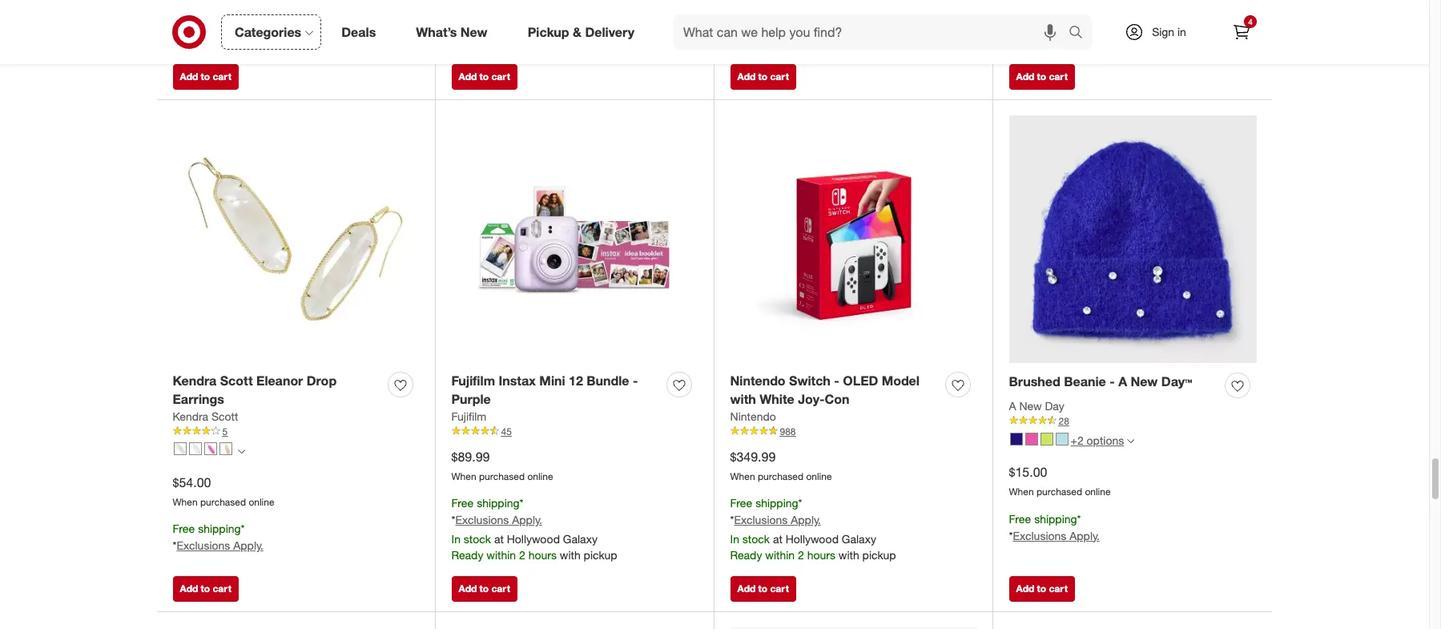 Task type: describe. For each thing, give the bounding box(es) containing it.
hollywood up the search
[[1065, 11, 1118, 24]]

988 link
[[731, 424, 977, 438]]

fujifilm for fujifilm instax mini 12 bundle - purple
[[452, 373, 495, 389]]

deals
[[342, 24, 376, 40]]

drop
[[307, 373, 337, 389]]

exclusions for $54.00
[[177, 539, 230, 552]]

+2 options button
[[1003, 428, 1142, 454]]

aqua blue image
[[1056, 432, 1069, 445]]

What can we help you find? suggestions appear below search field
[[674, 14, 1073, 50]]

scott for kendra scott eleanor drop earrings
[[220, 373, 253, 389]]

$54.00
[[173, 474, 211, 490]]

fujifilm link
[[452, 408, 487, 424]]

kendra scott link
[[173, 408, 238, 424]]

in
[[1178, 25, 1187, 38]]

oled
[[843, 373, 879, 389]]

green image
[[1041, 432, 1054, 445]]

online for $54.00
[[249, 496, 275, 508]]

hollywood left &
[[507, 20, 560, 34]]

sign in
[[1153, 25, 1187, 38]]

exclusions apply. link down $89.99 when purchased online
[[456, 513, 542, 527]]

$89.99
[[452, 449, 490, 465]]

switch
[[789, 373, 831, 389]]

exclusions for $89.99
[[456, 513, 509, 527]]

when for $15.00
[[1009, 486, 1034, 498]]

nintendo link
[[731, 408, 776, 424]]

check nearby stores button
[[731, 0, 834, 16]]

$89.99 when purchased online
[[452, 449, 553, 482]]

apply. for $89.99
[[512, 513, 542, 527]]

exclusions apply. link down $349.99 when purchased online in the bottom of the page
[[734, 513, 821, 527]]

45 link
[[452, 424, 698, 438]]

free shipping * * exclusions apply. for $15.00
[[1009, 512, 1100, 542]]

stock right what's
[[464, 20, 491, 34]]

kendra scott
[[173, 409, 238, 423]]

search button
[[1062, 14, 1100, 53]]

sign
[[1153, 25, 1175, 38]]

$15.00
[[1009, 464, 1048, 480]]

exclusions apply. link down $15.00 when purchased online
[[1013, 529, 1100, 542]]

all colors + 2 more colors element
[[1128, 436, 1135, 446]]

all colors element
[[238, 446, 245, 456]]

free for $54.00
[[173, 522, 195, 536]]

what's new link
[[403, 14, 508, 50]]

with inside nintendo switch - oled model with white joy-con
[[731, 391, 756, 407]]

online for $349.99
[[807, 470, 832, 482]]

all colors + 2 more colors image
[[1128, 438, 1135, 445]]

a new day
[[1009, 399, 1065, 413]]

&
[[573, 24, 582, 40]]

exclusions for $349.99
[[734, 513, 788, 527]]

bundle
[[587, 373, 630, 389]]

- for brushed beanie - a new day™
[[1110, 373, 1115, 389]]

stock left search 'button' at the right of the page
[[1022, 11, 1049, 24]]

4
[[1249, 17, 1253, 26]]

kendra for kendra scott eleanor drop earrings
[[173, 373, 217, 389]]

at right what's new on the left top
[[494, 20, 504, 34]]

shipping for $15.00
[[1035, 512, 1078, 525]]

mini
[[540, 373, 566, 389]]

options
[[1087, 434, 1125, 447]]

rose quartz image
[[219, 443, 232, 455]]

988
[[780, 425, 796, 437]]

- inside fujifilm instax mini 12 bundle - purple
[[633, 373, 638, 389]]

$15.00 when purchased online
[[1009, 464, 1111, 498]]

brushed beanie - a new day™
[[1009, 373, 1193, 389]]

free for $89.99
[[452, 496, 474, 510]]

1 vertical spatial new
[[1131, 373, 1158, 389]]

* down $349.99 when purchased online in the bottom of the page
[[799, 496, 803, 510]]

fujifilm instax mini 12 bundle - purple link
[[452, 372, 661, 408]]

5
[[222, 425, 228, 437]]

new for a new day
[[1020, 399, 1042, 413]]

when for $89.99
[[452, 470, 477, 482]]

earrings
[[173, 391, 224, 407]]

when for $54.00
[[173, 496, 198, 508]]

$349.99 when purchased online
[[731, 449, 832, 482]]

eleanor
[[257, 373, 303, 389]]

pickup & delivery link
[[514, 14, 655, 50]]

nintendo for nintendo
[[731, 409, 776, 423]]

nintendo switch - oled model with white joy-con link
[[731, 372, 940, 408]]

check
[[731, 1, 763, 15]]

5 link
[[173, 424, 420, 438]]

categories
[[235, 24, 302, 40]]

at left search 'button' at the right of the page
[[1052, 11, 1062, 24]]

* down $54.00 when purchased online in the bottom of the page
[[241, 522, 245, 536]]

fujifilm instax mini 12 bundle - purple
[[452, 373, 638, 407]]

* down $54.00
[[173, 539, 177, 552]]

pickup & delivery
[[528, 24, 635, 40]]



Task type: locate. For each thing, give the bounding box(es) containing it.
0 horizontal spatial new
[[461, 24, 488, 40]]

1 vertical spatial scott
[[212, 409, 238, 423]]

all colors image
[[238, 448, 245, 455]]

at down $349.99 when purchased online in the bottom of the page
[[773, 532, 783, 546]]

purchased inside $54.00 when purchased online
[[200, 496, 246, 508]]

2 kendra from the top
[[173, 409, 208, 423]]

nintendo down white
[[731, 409, 776, 423]]

beanie
[[1065, 373, 1107, 389]]

nintendo inside nintendo switch - oled model with white joy-con
[[731, 373, 786, 389]]

con
[[825, 391, 850, 407]]

1 vertical spatial kendra
[[173, 409, 208, 423]]

1 kendra from the top
[[173, 373, 217, 389]]

shipping down $349.99 when purchased online in the bottom of the page
[[756, 496, 799, 510]]

- for nintendo switch - oled model with white joy-con
[[835, 373, 840, 389]]

0 horizontal spatial free shipping * * exclusions apply.
[[173, 522, 264, 552]]

exclusions down $54.00 when purchased online in the bottom of the page
[[177, 539, 230, 552]]

add
[[180, 70, 198, 82], [459, 70, 477, 82], [738, 70, 756, 82], [1017, 70, 1035, 82], [180, 582, 198, 594], [459, 582, 477, 594], [738, 582, 756, 594], [1017, 582, 1035, 594]]

hollywood down $89.99 when purchased online
[[507, 532, 560, 546]]

scott
[[220, 373, 253, 389], [212, 409, 238, 423]]

kendra inside kendra scott eleanor drop earrings
[[173, 373, 217, 389]]

0 vertical spatial fujifilm
[[452, 373, 495, 389]]

nintendo switch - oled model with white joy-con
[[731, 373, 920, 407]]

free shipping * * exclusions apply. down $54.00 when purchased online in the bottom of the page
[[173, 522, 264, 552]]

when down $15.00
[[1009, 486, 1034, 498]]

new
[[461, 24, 488, 40], [1131, 373, 1158, 389], [1020, 399, 1042, 413]]

shipping down $54.00 when purchased online in the bottom of the page
[[198, 522, 241, 536]]

2 horizontal spatial new
[[1131, 373, 1158, 389]]

apply. down $15.00 when purchased online
[[1070, 529, 1100, 542]]

* down $15.00
[[1009, 529, 1013, 542]]

scott for kendra scott
[[212, 409, 238, 423]]

purchased down $89.99
[[479, 470, 525, 482]]

shipping down $89.99 when purchased online
[[477, 496, 520, 510]]

- right 'beanie' in the right bottom of the page
[[1110, 373, 1115, 389]]

kendra down earrings
[[173, 409, 208, 423]]

online inside $15.00 when purchased online
[[1086, 486, 1111, 498]]

shipping down $15.00 when purchased online
[[1035, 512, 1078, 525]]

a inside a new day link
[[1009, 399, 1017, 413]]

pink image
[[1025, 432, 1038, 445]]

free
[[452, 496, 474, 510], [731, 496, 753, 510], [1009, 512, 1032, 525], [173, 522, 195, 536]]

when down $89.99
[[452, 470, 477, 482]]

new left day™
[[1131, 373, 1158, 389]]

2
[[240, 1, 247, 15], [1077, 27, 1083, 40], [519, 36, 526, 50], [519, 548, 526, 562], [798, 548, 804, 562]]

free shipping * * exclusions apply. in stock at  hollywood galaxy ready within 2 hours with pickup down $89.99 when purchased online
[[452, 496, 618, 562]]

* down $349.99
[[731, 513, 734, 527]]

1 fujifilm from the top
[[452, 373, 495, 389]]

apply. down $349.99 when purchased online in the bottom of the page
[[791, 513, 821, 527]]

purchased for $89.99
[[479, 470, 525, 482]]

exclusions down $15.00 when purchased online
[[1013, 529, 1067, 542]]

apply. for $15.00
[[1070, 529, 1100, 542]]

stock down $89.99 when purchased online
[[464, 532, 491, 546]]

fujifilm
[[452, 373, 495, 389], [452, 409, 487, 423]]

add to cart button
[[173, 64, 239, 90], [452, 64, 518, 90], [731, 64, 797, 90], [1009, 64, 1075, 90], [173, 576, 239, 602], [452, 576, 518, 602], [731, 576, 797, 602], [1009, 576, 1075, 602]]

purchased for $349.99
[[758, 470, 804, 482]]

when down $349.99
[[731, 470, 756, 482]]

1 horizontal spatial free shipping * * exclusions apply. in stock at  hollywood galaxy ready within 2 hours with pickup
[[731, 496, 896, 562]]

free shipping * * exclusions apply. in stock at  hollywood galaxy ready within 2 hours with pickup for $349.99
[[731, 496, 896, 562]]

what's
[[416, 24, 457, 40]]

nintendo for nintendo switch - oled model with white joy-con
[[731, 373, 786, 389]]

within
[[208, 1, 237, 15], [1045, 27, 1074, 40], [487, 36, 516, 50], [487, 548, 516, 562], [766, 548, 795, 562]]

when
[[452, 470, 477, 482], [731, 470, 756, 482], [1009, 486, 1034, 498], [173, 496, 198, 508]]

free shipping * * exclusions apply. in stock at  hollywood galaxy ready within 2 hours with pickup down $349.99 when purchased online in the bottom of the page
[[731, 496, 896, 562]]

when inside $54.00 when purchased online
[[173, 496, 198, 508]]

fujifilm instax mini 12 bundle - purple image
[[452, 116, 698, 363], [452, 116, 698, 363]]

fujifilm down purple
[[452, 409, 487, 423]]

free shipping * * exclusions apply. for $54.00
[[173, 522, 264, 552]]

at
[[1052, 11, 1062, 24], [494, 20, 504, 34], [494, 532, 504, 546], [773, 532, 783, 546]]

1 horizontal spatial -
[[835, 373, 840, 389]]

brushed
[[1009, 373, 1061, 389]]

with
[[281, 1, 302, 15], [1118, 27, 1139, 40], [560, 36, 581, 50], [731, 391, 756, 407], [560, 548, 581, 562], [839, 548, 860, 562]]

2 horizontal spatial -
[[1110, 373, 1115, 389]]

in stock at  hollywood galaxy ready within 2 hours with pickup
[[1009, 11, 1175, 40], [452, 20, 618, 50]]

categories link
[[221, 14, 322, 50]]

free for $15.00
[[1009, 512, 1032, 525]]

fujifilm for fujifilm
[[452, 409, 487, 423]]

sign in link
[[1112, 14, 1212, 50]]

apply. down $54.00 when purchased online in the bottom of the page
[[233, 539, 264, 552]]

purple
[[452, 391, 491, 407]]

to
[[201, 70, 210, 82], [480, 70, 489, 82], [759, 70, 768, 82], [1038, 70, 1047, 82], [201, 582, 210, 594], [480, 582, 489, 594], [759, 582, 768, 594], [1038, 582, 1047, 594]]

when for $349.99
[[731, 470, 756, 482]]

galaxy
[[1121, 11, 1156, 24], [563, 20, 598, 34], [563, 532, 598, 546], [842, 532, 877, 546]]

model
[[882, 373, 920, 389]]

joy-
[[798, 391, 825, 407]]

0 vertical spatial new
[[461, 24, 488, 40]]

purchased inside $89.99 when purchased online
[[479, 470, 525, 482]]

shipping
[[477, 496, 520, 510], [756, 496, 799, 510], [1035, 512, 1078, 525], [198, 522, 241, 536]]

kendra
[[173, 373, 217, 389], [173, 409, 208, 423]]

12
[[569, 373, 583, 389]]

stock
[[1022, 11, 1049, 24], [464, 20, 491, 34], [464, 532, 491, 546], [743, 532, 770, 546]]

instax
[[499, 373, 536, 389]]

$349.99
[[731, 449, 776, 465]]

0 vertical spatial nintendo
[[731, 373, 786, 389]]

kendra up earrings
[[173, 373, 217, 389]]

when down $54.00
[[173, 496, 198, 508]]

2 nintendo from the top
[[731, 409, 776, 423]]

- right bundle
[[633, 373, 638, 389]]

online for $89.99
[[528, 470, 553, 482]]

new left day
[[1020, 399, 1042, 413]]

purchased down $349.99
[[758, 470, 804, 482]]

purchased inside $15.00 when purchased online
[[1037, 486, 1083, 498]]

exclusions
[[456, 513, 509, 527], [734, 513, 788, 527], [1013, 529, 1067, 542], [177, 539, 230, 552]]

* down $89.99
[[452, 513, 456, 527]]

exclusions apply. link
[[456, 513, 542, 527], [734, 513, 821, 527], [1013, 529, 1100, 542], [177, 539, 264, 552]]

purchased for $54.00
[[200, 496, 246, 508]]

check nearby stores
[[731, 1, 834, 15]]

a inside brushed beanie - a new day™ link
[[1119, 373, 1128, 389]]

purchased for $15.00
[[1037, 486, 1083, 498]]

4 link
[[1225, 14, 1260, 50]]

free down $349.99
[[731, 496, 753, 510]]

apply. for $349.99
[[791, 513, 821, 527]]

1 vertical spatial a
[[1009, 399, 1017, 413]]

+2 options
[[1071, 434, 1125, 447]]

deals link
[[328, 14, 396, 50]]

free down $54.00
[[173, 522, 195, 536]]

2 free shipping * * exclusions apply. in stock at  hollywood galaxy ready within 2 hours with pickup from the left
[[731, 496, 896, 562]]

0 horizontal spatial a
[[1009, 399, 1017, 413]]

purchased down $54.00
[[200, 496, 246, 508]]

0 horizontal spatial free shipping * * exclusions apply. in stock at  hollywood galaxy ready within 2 hours with pickup
[[452, 496, 618, 562]]

scott inside kendra scott eleanor drop earrings
[[220, 373, 253, 389]]

0 horizontal spatial in stock at  hollywood galaxy ready within 2 hours with pickup
[[452, 20, 618, 50]]

magenta magnesite image
[[204, 443, 217, 455]]

kendra scott eleanor drop earrings image
[[173, 116, 420, 363], [173, 116, 420, 363]]

free shipping * * exclusions apply. down $15.00 when purchased online
[[1009, 512, 1100, 542]]

brushed beanie - a new day™ image
[[1009, 116, 1257, 363], [1009, 116, 1257, 363]]

brushed beanie - a new day™ link
[[1009, 373, 1193, 391]]

1 vertical spatial fujifilm
[[452, 409, 487, 423]]

purchased inside $349.99 when purchased online
[[758, 470, 804, 482]]

white
[[760, 391, 795, 407]]

exclusions down $89.99 when purchased online
[[456, 513, 509, 527]]

nintendo
[[731, 373, 786, 389], [731, 409, 776, 423]]

1 horizontal spatial in stock at  hollywood galaxy ready within 2 hours with pickup
[[1009, 11, 1175, 40]]

apply. down $89.99 when purchased online
[[512, 513, 542, 527]]

when inside $15.00 when purchased online
[[1009, 486, 1034, 498]]

apply.
[[512, 513, 542, 527], [791, 513, 821, 527], [1070, 529, 1100, 542], [233, 539, 264, 552]]

blue image
[[1010, 432, 1023, 445]]

* down $15.00 when purchased online
[[1078, 512, 1082, 525]]

online for $15.00
[[1086, 486, 1111, 498]]

in
[[1009, 11, 1019, 24], [452, 20, 461, 34], [452, 532, 461, 546], [731, 532, 740, 546]]

$54.00 when purchased online
[[173, 474, 275, 508]]

new right what's
[[461, 24, 488, 40]]

free down $15.00
[[1009, 512, 1032, 525]]

28
[[1059, 415, 1070, 427]]

scott up earrings
[[220, 373, 253, 389]]

apply. for $54.00
[[233, 539, 264, 552]]

- inside nintendo switch - oled model with white joy-con
[[835, 373, 840, 389]]

new for what's new
[[461, 24, 488, 40]]

1 free shipping * * exclusions apply. in stock at  hollywood galaxy ready within 2 hours with pickup from the left
[[452, 496, 618, 562]]

kendra scott eleanor drop earrings link
[[173, 372, 382, 408]]

search
[[1062, 25, 1100, 41]]

hollywood
[[1065, 11, 1118, 24], [507, 20, 560, 34], [507, 532, 560, 546], [786, 532, 839, 546]]

online inside $54.00 when purchased online
[[249, 496, 275, 508]]

purchased
[[479, 470, 525, 482], [758, 470, 804, 482], [1037, 486, 1083, 498], [200, 496, 246, 508]]

shipping for $89.99
[[477, 496, 520, 510]]

shipping for $54.00
[[198, 522, 241, 536]]

-
[[633, 373, 638, 389], [835, 373, 840, 389], [1110, 373, 1115, 389]]

mother of pearl image
[[174, 443, 186, 455]]

a right 'beanie' in the right bottom of the page
[[1119, 373, 1128, 389]]

0 horizontal spatial -
[[633, 373, 638, 389]]

- up con
[[835, 373, 840, 389]]

dichroic glass image
[[189, 443, 202, 455]]

day
[[1046, 399, 1065, 413]]

scott up 5
[[212, 409, 238, 423]]

stores
[[803, 1, 834, 15]]

1 nintendo from the top
[[731, 373, 786, 389]]

2 vertical spatial new
[[1020, 399, 1042, 413]]

fujifilm up purple
[[452, 373, 495, 389]]

at down $89.99 when purchased online
[[494, 532, 504, 546]]

online inside $89.99 when purchased online
[[528, 470, 553, 482]]

shipping for $349.99
[[756, 496, 799, 510]]

1 horizontal spatial a
[[1119, 373, 1128, 389]]

*
[[520, 496, 524, 510], [799, 496, 803, 510], [1078, 512, 1082, 525], [452, 513, 456, 527], [731, 513, 734, 527], [241, 522, 245, 536], [1009, 529, 1013, 542], [173, 539, 177, 552]]

free for $349.99
[[731, 496, 753, 510]]

0 vertical spatial kendra
[[173, 373, 217, 389]]

0 vertical spatial a
[[1119, 373, 1128, 389]]

* down $89.99 when purchased online
[[520, 496, 524, 510]]

exclusions for $15.00
[[1013, 529, 1067, 542]]

free shipping * * exclusions apply. in stock at  hollywood galaxy ready within 2 hours with pickup for $89.99
[[452, 496, 618, 562]]

free shipping * * exclusions apply.
[[1009, 512, 1100, 542], [173, 522, 264, 552]]

a down brushed
[[1009, 399, 1017, 413]]

free down $89.99
[[452, 496, 474, 510]]

ready within 2 hours with pickup
[[173, 1, 339, 15]]

when inside $349.99 when purchased online
[[731, 470, 756, 482]]

add to cart
[[180, 70, 232, 82], [459, 70, 510, 82], [738, 70, 789, 82], [1017, 70, 1068, 82], [180, 582, 232, 594], [459, 582, 510, 594], [738, 582, 789, 594], [1017, 582, 1068, 594]]

kendra for kendra scott
[[173, 409, 208, 423]]

1 horizontal spatial new
[[1020, 399, 1042, 413]]

0 vertical spatial scott
[[220, 373, 253, 389]]

pickup
[[305, 1, 339, 15], [1142, 27, 1175, 40], [584, 36, 618, 50], [584, 548, 618, 562], [863, 548, 896, 562]]

2 fujifilm from the top
[[452, 409, 487, 423]]

exclusions apply. link down $54.00 when purchased online in the bottom of the page
[[177, 539, 264, 552]]

28 link
[[1009, 414, 1257, 428]]

45
[[501, 425, 512, 437]]

delivery
[[585, 24, 635, 40]]

what's new
[[416, 24, 488, 40]]

online inside $349.99 when purchased online
[[807, 470, 832, 482]]

nintendo up white
[[731, 373, 786, 389]]

1 vertical spatial nintendo
[[731, 409, 776, 423]]

nearby
[[766, 1, 800, 15]]

stock down $349.99 when purchased online in the bottom of the page
[[743, 532, 770, 546]]

a new day link
[[1009, 398, 1065, 414]]

kendra scott eleanor drop earrings
[[173, 373, 337, 407]]

+2
[[1071, 434, 1084, 447]]

exclusions down $349.99 when purchased online in the bottom of the page
[[734, 513, 788, 527]]

pickup
[[528, 24, 569, 40]]

purchased down $15.00
[[1037, 486, 1083, 498]]

1 horizontal spatial free shipping * * exclusions apply.
[[1009, 512, 1100, 542]]

fujifilm inside fujifilm instax mini 12 bundle - purple
[[452, 373, 495, 389]]

nintendo switch - oled model with white joy-con image
[[731, 116, 977, 363], [731, 116, 977, 363]]

cart
[[213, 70, 232, 82], [492, 70, 510, 82], [771, 70, 789, 82], [1049, 70, 1068, 82], [213, 582, 232, 594], [492, 582, 510, 594], [771, 582, 789, 594], [1049, 582, 1068, 594]]

day™
[[1162, 373, 1193, 389]]

when inside $89.99 when purchased online
[[452, 470, 477, 482]]

hollywood down $349.99 when purchased online in the bottom of the page
[[786, 532, 839, 546]]



Task type: vqa. For each thing, say whether or not it's contained in the screenshot.
leftmost or
no



